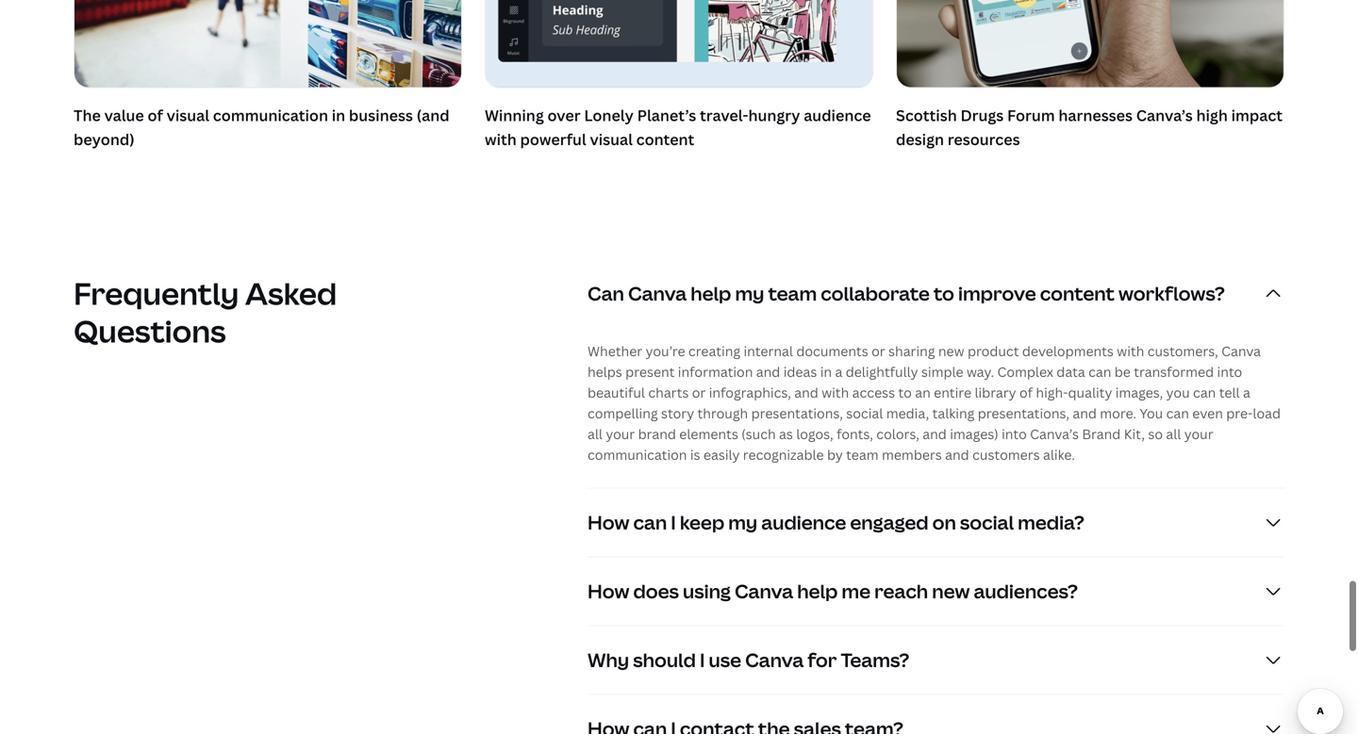 Task type: describe. For each thing, give the bounding box(es) containing it.
whether you're creating internal documents or sharing new product developments with customers, canva helps present information and ideas in a delightfully simple way. complex data can be transformed into beautiful charts or infographics, and with access to an entire library of high-quality images, you can tell a compelling story through presentations, social media, talking presentations, and more. you can even pre-load all your brand elements (such as logos, fonts, colors, and images) into canva's brand kit, so all your communication is easily recognizable by team members and customers alike.
[[588, 343, 1281, 464]]

brand
[[1082, 426, 1121, 443]]

load
[[1253, 405, 1281, 423]]

entire
[[934, 384, 972, 402]]

0 vertical spatial into
[[1218, 363, 1243, 381]]

canva inside whether you're creating internal documents or sharing new product developments with customers, canva helps present information and ideas in a delightfully simple way. complex data can be transformed into beautiful charts or infographics, and with access to an entire library of high-quality images, you can tell a compelling story through presentations, social media, talking presentations, and more. you can even pre-load all your brand elements (such as logos, fonts, colors, and images) into canva's brand kit, so all your communication is easily recognizable by team members and customers alike.
[[1222, 343, 1261, 360]]

reach
[[875, 579, 928, 605]]

more.
[[1100, 405, 1137, 423]]

infographics,
[[709, 384, 791, 402]]

in inside whether you're creating internal documents or sharing new product developments with customers, canva helps present information and ideas in a delightfully simple way. complex data can be transformed into beautiful charts or infographics, and with access to an entire library of high-quality images, you can tell a compelling story through presentations, social media, talking presentations, and more. you can even pre-load all your brand elements (such as logos, fonts, colors, and images) into canva's brand kit, so all your communication is easily recognizable by team members and customers alike.
[[821, 363, 832, 381]]

high
[[1197, 105, 1228, 125]]

improve
[[959, 281, 1036, 307]]

why
[[588, 648, 629, 674]]

of inside the value of visual communication in business (and beyond)
[[148, 105, 163, 125]]

helps
[[588, 363, 622, 381]]

access
[[853, 384, 895, 402]]

the value of visual communication in business (and beyond) link
[[74, 0, 462, 155]]

audiences?
[[974, 579, 1078, 605]]

talking
[[933, 405, 975, 423]]

image only image for planet's
[[486, 0, 873, 87]]

tell
[[1220, 384, 1240, 402]]

so
[[1148, 426, 1163, 443]]

new for product
[[939, 343, 965, 360]]

visual inside winning over lonely planet's travel-hungry audience with powerful visual content
[[590, 129, 633, 149]]

audience inside winning over lonely planet's travel-hungry audience with powerful visual content
[[804, 105, 871, 125]]

product
[[968, 343, 1019, 360]]

lonely
[[584, 105, 634, 125]]

harnesses
[[1059, 105, 1133, 125]]

by
[[827, 446, 843, 464]]

how for how can i keep my audience engaged on social media?
[[588, 510, 630, 536]]

0 horizontal spatial a
[[835, 363, 843, 381]]

customers,
[[1148, 343, 1219, 360]]

library
[[975, 384, 1017, 402]]

charts
[[648, 384, 689, 402]]

travel-
[[700, 105, 749, 125]]

and down ideas
[[795, 384, 819, 402]]

present
[[626, 363, 675, 381]]

and down quality
[[1073, 405, 1097, 423]]

scottish drugs forum harnesses canva's high impact design resources link
[[896, 0, 1285, 155]]

me
[[842, 579, 871, 605]]

1 horizontal spatial with
[[822, 384, 849, 402]]

frequently asked questions
[[74, 273, 337, 352]]

is
[[690, 446, 701, 464]]

communication inside whether you're creating internal documents or sharing new product developments with customers, canva helps present information and ideas in a delightfully simple way. complex data can be transformed into beautiful charts or infographics, and with access to an entire library of high-quality images, you can tell a compelling story through presentations, social media, talking presentations, and more. you can even pre-load all your brand elements (such as logos, fonts, colors, and images) into canva's brand kit, so all your communication is easily recognizable by team members and customers alike.
[[588, 446, 687, 464]]

forum
[[1008, 105, 1055, 125]]

can canva help my team collaborate to improve content workflows?
[[588, 281, 1225, 307]]

images)
[[950, 426, 999, 443]]

internal
[[744, 343, 793, 360]]

powerful
[[520, 129, 587, 149]]

content inside dropdown button
[[1040, 281, 1115, 307]]

you
[[1140, 405, 1163, 423]]

elements
[[680, 426, 739, 443]]

canva inside "dropdown button"
[[735, 579, 794, 605]]

communication inside the value of visual communication in business (and beyond)
[[213, 105, 328, 125]]

in inside the value of visual communication in business (and beyond)
[[332, 105, 345, 125]]

can up even
[[1193, 384, 1216, 402]]

can down you
[[1167, 405, 1190, 423]]

canva's inside scottish drugs forum harnesses canva's high impact design resources
[[1137, 105, 1193, 125]]

and down the "internal" in the top right of the page
[[756, 363, 781, 381]]

scottish drugs forum harnesses canva's high impact design resources
[[896, 105, 1283, 149]]

how does using canva help me reach new audiences? button
[[588, 558, 1285, 626]]

quality
[[1068, 384, 1113, 402]]

canva's inside whether you're creating internal documents or sharing new product developments with customers, canva helps present information and ideas in a delightfully simple way. complex data can be transformed into beautiful charts or infographics, and with access to an entire library of high-quality images, you can tell a compelling story through presentations, social media, talking presentations, and more. you can even pre-load all your brand elements (such as logos, fonts, colors, and images) into canva's brand kit, so all your communication is easily recognizable by team members and customers alike.
[[1030, 426, 1079, 443]]

social inside dropdown button
[[960, 510, 1014, 536]]

(such
[[742, 426, 776, 443]]

winning over lonely planet's travel-hungry audience with powerful visual content
[[485, 105, 871, 149]]

canva inside dropdown button
[[628, 281, 687, 307]]

complex
[[998, 363, 1054, 381]]

help inside "dropdown button"
[[797, 579, 838, 605]]

compelling
[[588, 405, 658, 423]]

canva inside dropdown button
[[745, 648, 804, 674]]

does
[[633, 579, 679, 605]]

fonts,
[[837, 426, 874, 443]]

delightfully
[[846, 363, 918, 381]]

as
[[779, 426, 793, 443]]

image only image for harnesses
[[897, 0, 1284, 87]]

hungry
[[749, 105, 800, 125]]

brand
[[638, 426, 676, 443]]

and down talking
[[923, 426, 947, 443]]

how for how does using canva help me reach new audiences?
[[588, 579, 630, 605]]

way.
[[967, 363, 994, 381]]

i for can
[[671, 510, 676, 536]]

1 your from the left
[[606, 426, 635, 443]]

why should i use canva for teams?
[[588, 648, 910, 674]]

documents
[[797, 343, 869, 360]]

can
[[588, 281, 624, 307]]

members
[[882, 446, 942, 464]]

beyond)
[[74, 129, 135, 149]]

alike.
[[1043, 446, 1075, 464]]

data
[[1057, 363, 1086, 381]]

an
[[915, 384, 931, 402]]

use
[[709, 648, 742, 674]]

you
[[1167, 384, 1190, 402]]

1 vertical spatial into
[[1002, 426, 1027, 443]]

high-
[[1036, 384, 1068, 402]]

and down images)
[[945, 446, 970, 464]]



Task type: locate. For each thing, give the bounding box(es) containing it.
0 horizontal spatial team
[[768, 281, 817, 307]]

1 all from the left
[[588, 426, 603, 443]]

in down documents
[[821, 363, 832, 381]]

0 vertical spatial how
[[588, 510, 630, 536]]

image only image up planet's
[[486, 0, 873, 87]]

in left business
[[332, 105, 345, 125]]

with inside winning over lonely planet's travel-hungry audience with powerful visual content
[[485, 129, 517, 149]]

markus spiske djo4qhtu2sg unsplash image
[[75, 0, 461, 87]]

0 horizontal spatial help
[[691, 281, 732, 307]]

help up creating
[[691, 281, 732, 307]]

0 vertical spatial of
[[148, 105, 163, 125]]

1 horizontal spatial in
[[821, 363, 832, 381]]

to inside whether you're creating internal documents or sharing new product developments with customers, canva helps present information and ideas in a delightfully simple way. complex data can be transformed into beautiful charts or infographics, and with access to an entire library of high-quality images, you can tell a compelling story through presentations, social media, talking presentations, and more. you can even pre-load all your brand elements (such as logos, fonts, colors, and images) into canva's brand kit, so all your communication is easily recognizable by team members and customers alike.
[[899, 384, 912, 402]]

0 horizontal spatial i
[[671, 510, 676, 536]]

canva's left high
[[1137, 105, 1193, 125]]

can inside how can i keep my audience engaged on social media? dropdown button
[[633, 510, 667, 536]]

audience inside how can i keep my audience engaged on social media? dropdown button
[[762, 510, 847, 536]]

for
[[808, 648, 837, 674]]

with up the be
[[1117, 343, 1145, 360]]

social inside whether you're creating internal documents or sharing new product developments with customers, canva helps present information and ideas in a delightfully simple way. complex data can be transformed into beautiful charts or infographics, and with access to an entire library of high-quality images, you can tell a compelling story through presentations, social media, talking presentations, and more. you can even pre-load all your brand elements (such as logos, fonts, colors, and images) into canva's brand kit, so all your communication is easily recognizable by team members and customers alike.
[[847, 405, 883, 423]]

be
[[1115, 363, 1131, 381]]

0 horizontal spatial or
[[692, 384, 706, 402]]

i for should
[[700, 648, 705, 674]]

even
[[1193, 405, 1224, 423]]

1 horizontal spatial i
[[700, 648, 705, 674]]

canva left for
[[745, 648, 804, 674]]

0 horizontal spatial content
[[636, 129, 695, 149]]

keep
[[680, 510, 725, 536]]

how left 'keep' on the bottom right of the page
[[588, 510, 630, 536]]

value
[[104, 105, 144, 125]]

1 vertical spatial my
[[729, 510, 758, 536]]

customers
[[973, 446, 1040, 464]]

2 how from the top
[[588, 579, 630, 605]]

1 horizontal spatial image only image
[[897, 0, 1284, 87]]

1 horizontal spatial visual
[[590, 129, 633, 149]]

ideas
[[784, 363, 817, 381]]

new right reach
[[932, 579, 970, 605]]

0 horizontal spatial visual
[[167, 105, 210, 125]]

images,
[[1116, 384, 1164, 402]]

new inside whether you're creating internal documents or sharing new product developments with customers, canva helps present information and ideas in a delightfully simple way. complex data can be transformed into beautiful charts or infographics, and with access to an entire library of high-quality images, you can tell a compelling story through presentations, social media, talking presentations, and more. you can even pre-load all your brand elements (such as logos, fonts, colors, and images) into canva's brand kit, so all your communication is easily recognizable by team members and customers alike.
[[939, 343, 965, 360]]

image only image up harnesses
[[897, 0, 1284, 87]]

content inside winning over lonely planet's travel-hungry audience with powerful visual content
[[636, 129, 695, 149]]

i left 'keep' on the bottom right of the page
[[671, 510, 676, 536]]

0 vertical spatial my
[[735, 281, 765, 307]]

social
[[847, 405, 883, 423], [960, 510, 1014, 536]]

audience right hungry
[[804, 105, 871, 125]]

1 vertical spatial i
[[700, 648, 705, 674]]

how inside dropdown button
[[588, 510, 630, 536]]

visual inside the value of visual communication in business (and beyond)
[[167, 105, 210, 125]]

to left improve
[[934, 281, 955, 307]]

1 horizontal spatial canva's
[[1137, 105, 1193, 125]]

0 vertical spatial help
[[691, 281, 732, 307]]

all down compelling
[[588, 426, 603, 443]]

to left an
[[899, 384, 912, 402]]

of right value
[[148, 105, 163, 125]]

into up 'tell'
[[1218, 363, 1243, 381]]

to
[[934, 281, 955, 307], [899, 384, 912, 402]]

communication down brand
[[588, 446, 687, 464]]

canva up 'tell'
[[1222, 343, 1261, 360]]

my up the "internal" in the top right of the page
[[735, 281, 765, 307]]

team up the "internal" in the top right of the page
[[768, 281, 817, 307]]

asked
[[245, 273, 337, 314]]

with
[[485, 129, 517, 149], [1117, 343, 1145, 360], [822, 384, 849, 402]]

media?
[[1018, 510, 1085, 536]]

(and
[[417, 105, 450, 125]]

canva's up alike.
[[1030, 426, 1079, 443]]

1 vertical spatial of
[[1020, 384, 1033, 402]]

engaged
[[850, 510, 929, 536]]

business
[[349, 105, 413, 125]]

creating
[[689, 343, 741, 360]]

1 horizontal spatial a
[[1243, 384, 1251, 402]]

new inside how does using canva help me reach new audiences? "dropdown button"
[[932, 579, 970, 605]]

2 all from the left
[[1166, 426, 1181, 443]]

0 horizontal spatial to
[[899, 384, 912, 402]]

winning
[[485, 105, 544, 125]]

how
[[588, 510, 630, 536], [588, 579, 630, 605]]

1 vertical spatial how
[[588, 579, 630, 605]]

my right 'keep' on the bottom right of the page
[[729, 510, 758, 536]]

i inside dropdown button
[[671, 510, 676, 536]]

1 vertical spatial communication
[[588, 446, 687, 464]]

team inside dropdown button
[[768, 281, 817, 307]]

1 horizontal spatial communication
[[588, 446, 687, 464]]

or
[[872, 343, 886, 360], [692, 384, 706, 402]]

1 horizontal spatial all
[[1166, 426, 1181, 443]]

0 vertical spatial communication
[[213, 105, 328, 125]]

1 vertical spatial team
[[846, 446, 879, 464]]

i
[[671, 510, 676, 536], [700, 648, 705, 674]]

beautiful
[[588, 384, 645, 402]]

whether
[[588, 343, 643, 360]]

1 horizontal spatial presentations,
[[978, 405, 1070, 423]]

presentations,
[[752, 405, 843, 423], [978, 405, 1070, 423]]

1 image only image from the left
[[486, 0, 873, 87]]

to inside dropdown button
[[934, 281, 955, 307]]

2 your from the left
[[1185, 426, 1214, 443]]

new
[[939, 343, 965, 360], [932, 579, 970, 605]]

design
[[896, 129, 944, 149]]

0 horizontal spatial into
[[1002, 426, 1027, 443]]

1 horizontal spatial your
[[1185, 426, 1214, 443]]

image only image
[[486, 0, 873, 87], [897, 0, 1284, 87]]

0 vertical spatial content
[[636, 129, 695, 149]]

0 vertical spatial visual
[[167, 105, 210, 125]]

i inside dropdown button
[[700, 648, 705, 674]]

how can i keep my audience engaged on social media?
[[588, 510, 1085, 536]]

1 vertical spatial or
[[692, 384, 706, 402]]

0 horizontal spatial with
[[485, 129, 517, 149]]

sharing
[[889, 343, 935, 360]]

scottish
[[896, 105, 957, 125]]

your down compelling
[[606, 426, 635, 443]]

audience down the recognizable
[[762, 510, 847, 536]]

over
[[548, 105, 581, 125]]

how left does
[[588, 579, 630, 605]]

in
[[332, 105, 345, 125], [821, 363, 832, 381]]

0 vertical spatial a
[[835, 363, 843, 381]]

1 horizontal spatial content
[[1040, 281, 1115, 307]]

or up delightfully
[[872, 343, 886, 360]]

1 horizontal spatial help
[[797, 579, 838, 605]]

workflows?
[[1119, 281, 1225, 307]]

can left 'keep' on the bottom right of the page
[[633, 510, 667, 536]]

a down documents
[[835, 363, 843, 381]]

0 vertical spatial with
[[485, 129, 517, 149]]

why should i use canva for teams? button
[[588, 627, 1285, 695]]

1 vertical spatial help
[[797, 579, 838, 605]]

image only image inside scottish drugs forum harnesses canva's high impact design resources link
[[897, 0, 1284, 87]]

transformed
[[1134, 363, 1214, 381]]

logos,
[[796, 426, 834, 443]]

1 vertical spatial audience
[[762, 510, 847, 536]]

1 vertical spatial new
[[932, 579, 970, 605]]

information
[[678, 363, 753, 381]]

can left the be
[[1089, 363, 1112, 381]]

content down planet's
[[636, 129, 695, 149]]

team inside whether you're creating internal documents or sharing new product developments with customers, canva helps present information and ideas in a delightfully simple way. complex data can be transformed into beautiful charts or infographics, and with access to an entire library of high-quality images, you can tell a compelling story through presentations, social media, talking presentations, and more. you can even pre-load all your brand elements (such as logos, fonts, colors, and images) into canva's brand kit, so all your communication is easily recognizable by team members and customers alike.
[[846, 446, 879, 464]]

0 horizontal spatial social
[[847, 405, 883, 423]]

the value of visual communication in business (and beyond)
[[74, 105, 450, 149]]

developments
[[1023, 343, 1114, 360]]

1 vertical spatial visual
[[590, 129, 633, 149]]

collaborate
[[821, 281, 930, 307]]

visual down lonely
[[590, 129, 633, 149]]

1 how from the top
[[588, 510, 630, 536]]

presentations, down library in the bottom right of the page
[[978, 405, 1070, 423]]

0 vertical spatial or
[[872, 343, 886, 360]]

2 vertical spatial with
[[822, 384, 849, 402]]

0 vertical spatial social
[[847, 405, 883, 423]]

resources
[[948, 129, 1020, 149]]

0 horizontal spatial communication
[[213, 105, 328, 125]]

0 vertical spatial new
[[939, 343, 965, 360]]

your down even
[[1185, 426, 1214, 443]]

0 horizontal spatial presentations,
[[752, 405, 843, 423]]

1 horizontal spatial or
[[872, 343, 886, 360]]

0 vertical spatial audience
[[804, 105, 871, 125]]

and
[[756, 363, 781, 381], [795, 384, 819, 402], [1073, 405, 1097, 423], [923, 426, 947, 443], [945, 446, 970, 464]]

1 horizontal spatial team
[[846, 446, 879, 464]]

1 horizontal spatial of
[[1020, 384, 1033, 402]]

1 vertical spatial canva's
[[1030, 426, 1079, 443]]

1 horizontal spatial social
[[960, 510, 1014, 536]]

kit,
[[1124, 426, 1145, 443]]

0 horizontal spatial of
[[148, 105, 163, 125]]

colors,
[[877, 426, 920, 443]]

using
[[683, 579, 731, 605]]

2 presentations, from the left
[[978, 405, 1070, 423]]

canva right the using
[[735, 579, 794, 605]]

how inside "dropdown button"
[[588, 579, 630, 605]]

0 vertical spatial to
[[934, 281, 955, 307]]

with down winning on the top left
[[485, 129, 517, 149]]

canva right can
[[628, 281, 687, 307]]

through
[[698, 405, 748, 423]]

team down fonts,
[[846, 446, 879, 464]]

frequently
[[74, 273, 239, 314]]

social down the access
[[847, 405, 883, 423]]

questions
[[74, 311, 226, 352]]

recognizable
[[743, 446, 824, 464]]

visual right value
[[167, 105, 210, 125]]

1 vertical spatial a
[[1243, 384, 1251, 402]]

into
[[1218, 363, 1243, 381], [1002, 426, 1027, 443]]

i left use
[[700, 648, 705, 674]]

0 vertical spatial i
[[671, 510, 676, 536]]

1 vertical spatial social
[[960, 510, 1014, 536]]

1 vertical spatial in
[[821, 363, 832, 381]]

0 vertical spatial canva's
[[1137, 105, 1193, 125]]

of inside whether you're creating internal documents or sharing new product developments with customers, canva helps present information and ideas in a delightfully simple way. complex data can be transformed into beautiful charts or infographics, and with access to an entire library of high-quality images, you can tell a compelling story through presentations, social media, talking presentations, and more. you can even pre-load all your brand elements (such as logos, fonts, colors, and images) into canva's brand kit, so all your communication is easily recognizable by team members and customers alike.
[[1020, 384, 1033, 402]]

1 vertical spatial to
[[899, 384, 912, 402]]

team
[[768, 281, 817, 307], [846, 446, 879, 464]]

1 vertical spatial content
[[1040, 281, 1115, 307]]

or down information
[[692, 384, 706, 402]]

1 horizontal spatial into
[[1218, 363, 1243, 381]]

2 horizontal spatial with
[[1117, 343, 1145, 360]]

1 horizontal spatial to
[[934, 281, 955, 307]]

0 horizontal spatial image only image
[[486, 0, 873, 87]]

teams?
[[841, 648, 910, 674]]

of down complex
[[1020, 384, 1033, 402]]

new up simple
[[939, 343, 965, 360]]

should
[[633, 648, 696, 674]]

the
[[74, 105, 101, 125]]

0 horizontal spatial your
[[606, 426, 635, 443]]

0 vertical spatial in
[[332, 105, 345, 125]]

a right 'tell'
[[1243, 384, 1251, 402]]

new for audiences?
[[932, 579, 970, 605]]

easily
[[704, 446, 740, 464]]

impact
[[1232, 105, 1283, 125]]

all right so
[[1166, 426, 1181, 443]]

help
[[691, 281, 732, 307], [797, 579, 838, 605]]

on
[[933, 510, 956, 536]]

you're
[[646, 343, 685, 360]]

help left me
[[797, 579, 838, 605]]

with left the access
[[822, 384, 849, 402]]

image only image inside winning over lonely planet's travel-hungry audience with powerful visual content link
[[486, 0, 873, 87]]

1 presentations, from the left
[[752, 405, 843, 423]]

can
[[1089, 363, 1112, 381], [1193, 384, 1216, 402], [1167, 405, 1190, 423], [633, 510, 667, 536]]

into up the customers
[[1002, 426, 1027, 443]]

1 vertical spatial with
[[1117, 343, 1145, 360]]

my
[[735, 281, 765, 307], [729, 510, 758, 536]]

2 image only image from the left
[[897, 0, 1284, 87]]

0 vertical spatial team
[[768, 281, 817, 307]]

all
[[588, 426, 603, 443], [1166, 426, 1181, 443]]

content up developments
[[1040, 281, 1115, 307]]

drugs
[[961, 105, 1004, 125]]

social right on
[[960, 510, 1014, 536]]

help inside dropdown button
[[691, 281, 732, 307]]

communication down markus spiske djo4qhtu2sg unsplash 'image'
[[213, 105, 328, 125]]

presentations, up 'as'
[[752, 405, 843, 423]]

pre-
[[1227, 405, 1253, 423]]

0 horizontal spatial in
[[332, 105, 345, 125]]

0 horizontal spatial all
[[588, 426, 603, 443]]

0 horizontal spatial canva's
[[1030, 426, 1079, 443]]

how does using canva help me reach new audiences?
[[588, 579, 1078, 605]]

content
[[636, 129, 695, 149], [1040, 281, 1115, 307]]

can canva help my team collaborate to improve content workflows? button
[[588, 260, 1285, 328]]

canva
[[628, 281, 687, 307], [1222, 343, 1261, 360], [735, 579, 794, 605], [745, 648, 804, 674]]

winning over lonely planet's travel-hungry audience with powerful visual content link
[[485, 0, 874, 155]]

how can i keep my audience engaged on social media? button
[[588, 489, 1285, 557]]



Task type: vqa. For each thing, say whether or not it's contained in the screenshot.
CONTENT to the bottom
yes



